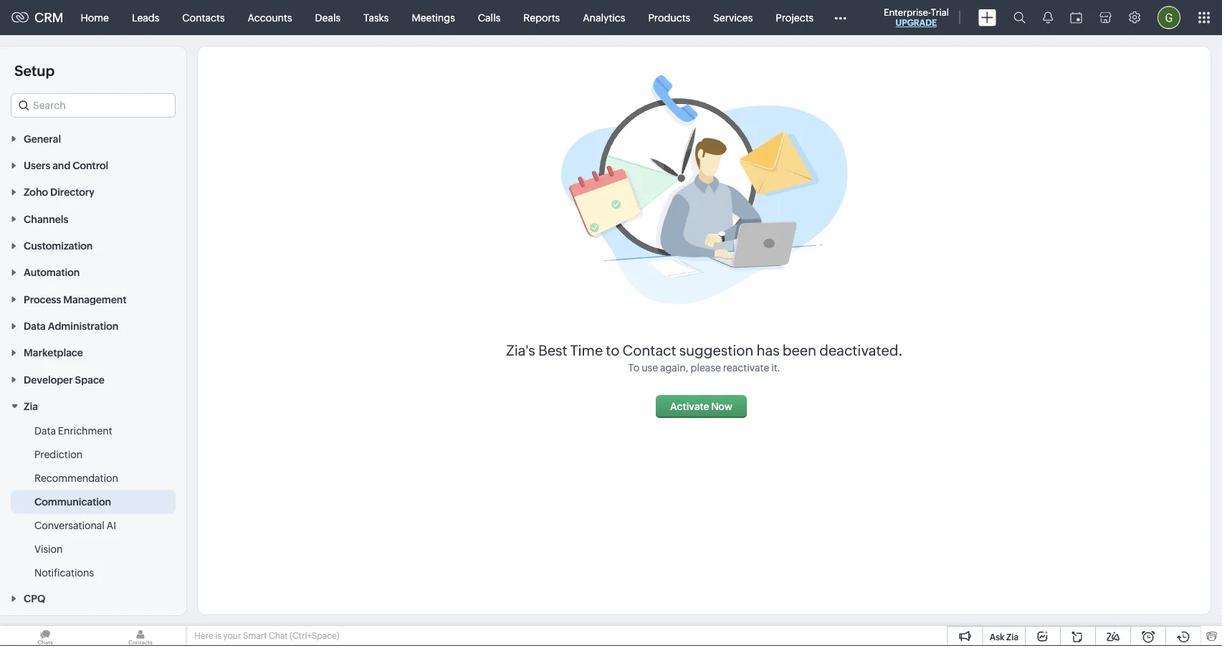 Task type: describe. For each thing, give the bounding box(es) containing it.
notifications
[[34, 567, 94, 579]]

contacts image
[[95, 626, 186, 646]]

calendar image
[[1071, 12, 1083, 23]]

pause/resume
[[258, 228, 325, 239]]

conversational ai link
[[34, 518, 116, 533]]

here
[[194, 631, 214, 641]]

1 horizontal spatial your
[[392, 91, 413, 102]]

products link
[[637, 0, 702, 35]]

actions
[[535, 91, 569, 102]]

Search text field
[[11, 94, 175, 117]]

data enrichment
[[34, 425, 112, 437]]

administration
[[48, 320, 119, 332]]

deals link
[[304, 0, 352, 35]]

vision
[[34, 543, 63, 555]]

reports
[[524, 12, 560, 23]]

notifications link
[[34, 566, 94, 580]]

smart
[[243, 631, 267, 641]]

zoho directory
[[24, 186, 95, 198]]

create menu element
[[970, 0, 1005, 35]]

activate now
[[671, 401, 733, 412]]

reports link
[[512, 0, 572, 35]]

customization
[[24, 240, 93, 251]]

2 reminders from the left
[[525, 228, 575, 239]]

tasks link
[[352, 0, 401, 35]]

projects
[[776, 12, 814, 23]]

cpq button
[[0, 585, 186, 612]]

again,
[[660, 362, 689, 374]]

2 horizontal spatial and
[[707, 91, 725, 102]]

profile element
[[1150, 0, 1190, 35]]

conversational
[[34, 520, 105, 531]]

activate now button
[[656, 395, 747, 418]]

developer
[[24, 374, 73, 385]]

channels
[[24, 213, 68, 225]]

set
[[577, 228, 591, 239]]

is
[[215, 631, 222, 641]]

deactivated.
[[820, 342, 903, 359]]

valid
[[632, 228, 654, 239]]

based
[[466, 91, 495, 102]]

reactivate
[[723, 362, 770, 374]]

here is your smart chat (ctrl+space)
[[194, 631, 340, 641]]

crm
[[34, 10, 63, 25]]

cpq
[[24, 593, 45, 605]]

2 horizontal spatial to
[[641, 91, 650, 102]]

data for data enrichment
[[34, 425, 56, 437]]

meetings link
[[401, 0, 467, 35]]

during
[[437, 228, 468, 239]]

Other Modules field
[[826, 6, 856, 29]]

time
[[571, 342, 603, 359]]

1 vertical spatial the
[[470, 228, 485, 239]]

customers
[[415, 91, 464, 102]]

conversational ai
[[34, 520, 116, 531]]

automation button
[[0, 259, 186, 285]]

developer space
[[24, 374, 105, 385]]

on
[[497, 91, 509, 102]]

marketplace button
[[0, 339, 186, 366]]

communication
[[34, 496, 111, 508]]

enrichment
[[58, 425, 112, 437]]

0 horizontal spatial to
[[342, 91, 352, 102]]

recommendation link
[[34, 471, 118, 485]]

products
[[649, 12, 691, 23]]

suggests
[[235, 91, 278, 102]]

2 day. from the left
[[691, 228, 710, 239]]

1 horizontal spatial and
[[571, 91, 589, 102]]

process management button
[[0, 285, 186, 312]]

zia suggests the best time to contact your customers based on their actions and responses to your emails and phone calls.
[[219, 91, 783, 102]]

to
[[629, 362, 640, 374]]

zia's
[[506, 342, 536, 359]]

now
[[712, 401, 733, 412]]

users
[[24, 160, 50, 171]]

their
[[511, 91, 533, 102]]

zia's best time to contact suggestion has been deactivated. to use again, please reactivate it.
[[506, 342, 903, 374]]

enterprise-
[[884, 7, 931, 18]]

best
[[297, 91, 317, 102]]

accounts link
[[236, 0, 304, 35]]

ai
[[107, 520, 116, 531]]

data administration button
[[0, 312, 186, 339]]

zia left suggests
[[219, 91, 233, 102]]

analytics link
[[572, 0, 637, 35]]



Task type: vqa. For each thing, say whether or not it's contained in the screenshot.
2024 within 16 Friday , February 2024
no



Task type: locate. For each thing, give the bounding box(es) containing it.
and right "emails"
[[707, 91, 725, 102]]

None field
[[11, 93, 176, 118]]

the left best
[[280, 91, 295, 102]]

0 vertical spatial data
[[24, 320, 46, 332]]

time
[[319, 91, 340, 102], [414, 228, 435, 239]]

setup
[[14, 62, 55, 79]]

your left "emails"
[[652, 91, 673, 102]]

customization button
[[0, 232, 186, 259]]

profile image
[[1158, 6, 1181, 29]]

directory
[[50, 186, 95, 198]]

zia right pause/resume
[[327, 228, 341, 239]]

zia right ask
[[1007, 632, 1019, 642]]

create menu image
[[979, 9, 997, 26]]

use
[[642, 362, 658, 374]]

tasks
[[364, 12, 389, 23]]

zoho directory button
[[0, 178, 186, 205]]

0 vertical spatial time
[[319, 91, 340, 102]]

and inside dropdown button
[[52, 160, 71, 171]]

and right users
[[52, 160, 71, 171]]

zia
[[219, 91, 233, 102], [327, 228, 341, 239], [509, 228, 523, 239], [24, 401, 38, 412], [1007, 632, 1019, 642]]

vision link
[[34, 542, 63, 556]]

zia button
[[0, 393, 186, 419]]

2 horizontal spatial your
[[652, 91, 673, 102]]

1 horizontal spatial day.
[[691, 228, 710, 239]]

1 horizontal spatial time
[[414, 228, 435, 239]]

data
[[24, 320, 46, 332], [34, 425, 56, 437]]

responses
[[591, 91, 639, 102]]

calls
[[478, 12, 501, 23]]

has
[[757, 342, 780, 359]]

users and control button
[[0, 152, 186, 178]]

recommendation
[[34, 472, 118, 484]]

0 vertical spatial the
[[280, 91, 295, 102]]

services link
[[702, 0, 765, 35]]

time right any on the left top
[[414, 228, 435, 239]]

1 horizontal spatial the
[[470, 228, 485, 239]]

the right during
[[470, 228, 485, 239]]

reminders left any on the left top
[[343, 228, 393, 239]]

1 vertical spatial data
[[34, 425, 56, 437]]

general
[[24, 133, 61, 144]]

suggestion
[[680, 342, 754, 359]]

contact
[[354, 91, 390, 102]]

calls link
[[467, 0, 512, 35]]

1 day. from the left
[[488, 228, 507, 239]]

to left contact
[[342, 91, 352, 102]]

prediction
[[34, 449, 83, 460]]

and right actions
[[571, 91, 589, 102]]

0 horizontal spatial day.
[[488, 228, 507, 239]]

space
[[75, 374, 105, 385]]

1 horizontal spatial reminders
[[525, 228, 575, 239]]

search image
[[1014, 11, 1026, 24]]

developer space button
[[0, 366, 186, 393]]

0 horizontal spatial and
[[52, 160, 71, 171]]

(ctrl+space)
[[290, 631, 340, 641]]

analytics
[[583, 12, 626, 23]]

signals element
[[1035, 0, 1062, 35]]

search element
[[1005, 0, 1035, 35]]

general button
[[0, 125, 186, 152]]

0 horizontal spatial time
[[319, 91, 340, 102]]

management
[[63, 294, 127, 305]]

communication link
[[34, 495, 111, 509]]

0 horizontal spatial the
[[280, 91, 295, 102]]

your right is
[[223, 631, 241, 641]]

accounts
[[248, 12, 292, 23]]

day. right during
[[488, 228, 507, 239]]

chat
[[269, 631, 288, 641]]

marketplace
[[24, 347, 83, 359]]

only
[[610, 228, 630, 239]]

channels button
[[0, 205, 186, 232]]

contacts
[[182, 12, 225, 23]]

automation
[[24, 267, 80, 278]]

to
[[342, 91, 352, 102], [641, 91, 650, 102], [606, 342, 620, 359]]

zia right during
[[509, 228, 523, 239]]

been
[[783, 342, 817, 359]]

your right contact
[[392, 91, 413, 102]]

day. right one
[[691, 228, 710, 239]]

time right best
[[319, 91, 340, 102]]

users and control
[[24, 160, 108, 171]]

data up prediction
[[34, 425, 56, 437]]

reminders left set
[[525, 228, 575, 239]]

data enrichment link
[[34, 424, 112, 438]]

to right time
[[606, 342, 620, 359]]

data down process in the top of the page
[[24, 320, 46, 332]]

services
[[714, 12, 753, 23]]

zia region
[[0, 419, 186, 585]]

process management
[[24, 294, 127, 305]]

you
[[219, 228, 237, 239]]

0 horizontal spatial reminders
[[343, 228, 393, 239]]

data inside dropdown button
[[24, 320, 46, 332]]

ask zia
[[990, 632, 1019, 642]]

meetings
[[412, 12, 455, 23]]

can
[[239, 228, 256, 239]]

1 reminders from the left
[[343, 228, 393, 239]]

1 vertical spatial time
[[414, 228, 435, 239]]

upgrade
[[896, 18, 938, 28]]

are
[[593, 228, 608, 239]]

zia inside dropdown button
[[24, 401, 38, 412]]

reminders
[[343, 228, 393, 239], [525, 228, 575, 239]]

deals
[[315, 12, 341, 23]]

emails
[[675, 91, 705, 102]]

chats image
[[0, 626, 90, 646]]

contacts link
[[171, 0, 236, 35]]

it.
[[772, 362, 781, 374]]

leads
[[132, 12, 159, 23]]

to inside zia's best time to contact suggestion has been deactivated. to use again, please reactivate it.
[[606, 342, 620, 359]]

data for data administration
[[24, 320, 46, 332]]

for
[[656, 228, 669, 239]]

ask
[[990, 632, 1005, 642]]

to right responses
[[641, 91, 650, 102]]

any
[[395, 228, 412, 239]]

phone
[[727, 91, 758, 102]]

one
[[671, 228, 689, 239]]

projects link
[[765, 0, 826, 35]]

activate
[[671, 401, 710, 412]]

data inside zia "region"
[[34, 425, 56, 437]]

leads link
[[120, 0, 171, 35]]

0 horizontal spatial your
[[223, 631, 241, 641]]

signals image
[[1043, 11, 1054, 24]]

you can pause/resume zia reminders any time during the day. zia reminders set are only valid for one day.
[[219, 228, 710, 239]]

1 horizontal spatial to
[[606, 342, 620, 359]]

calls.
[[760, 91, 783, 102]]

best
[[538, 342, 568, 359]]

zia down developer
[[24, 401, 38, 412]]

control
[[73, 160, 108, 171]]



